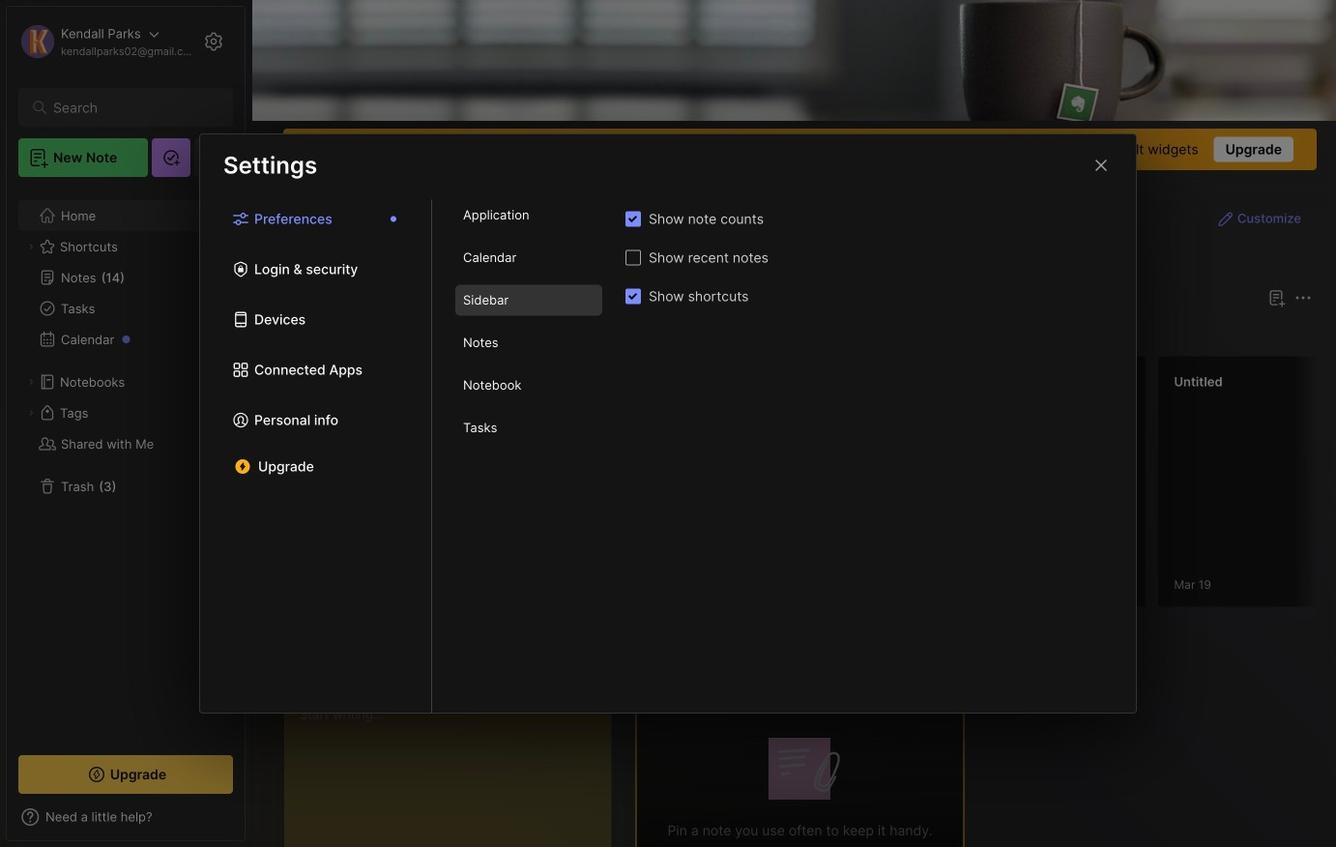 Task type: locate. For each thing, give the bounding box(es) containing it.
main element
[[0, 0, 251, 847]]

expand tags image
[[25, 407, 37, 419]]

row group
[[636, 356, 1336, 619]]

settings image
[[202, 30, 225, 53]]

tab
[[455, 200, 602, 231], [455, 242, 602, 273], [455, 285, 602, 316], [640, 321, 696, 344], [455, 327, 602, 358], [455, 370, 602, 401], [455, 412, 602, 443]]

tree
[[7, 189, 245, 738]]

None checkbox
[[626, 250, 641, 265], [626, 289, 641, 304], [626, 250, 641, 265], [626, 289, 641, 304]]

tab list
[[200, 200, 432, 713], [432, 200, 626, 713]]

None search field
[[53, 96, 207, 119]]

tree inside main element
[[7, 189, 245, 738]]

None checkbox
[[626, 211, 641, 227]]

Start writing… text field
[[300, 689, 610, 847]]



Task type: describe. For each thing, give the bounding box(es) containing it.
2 tab list from the left
[[432, 200, 626, 713]]

expand notebooks image
[[25, 376, 37, 388]]

Search text field
[[53, 99, 207, 117]]

close image
[[1090, 154, 1113, 177]]

1 tab list from the left
[[200, 200, 432, 713]]

none search field inside main element
[[53, 96, 207, 119]]



Task type: vqa. For each thing, say whether or not it's contained in the screenshot.
tab
yes



